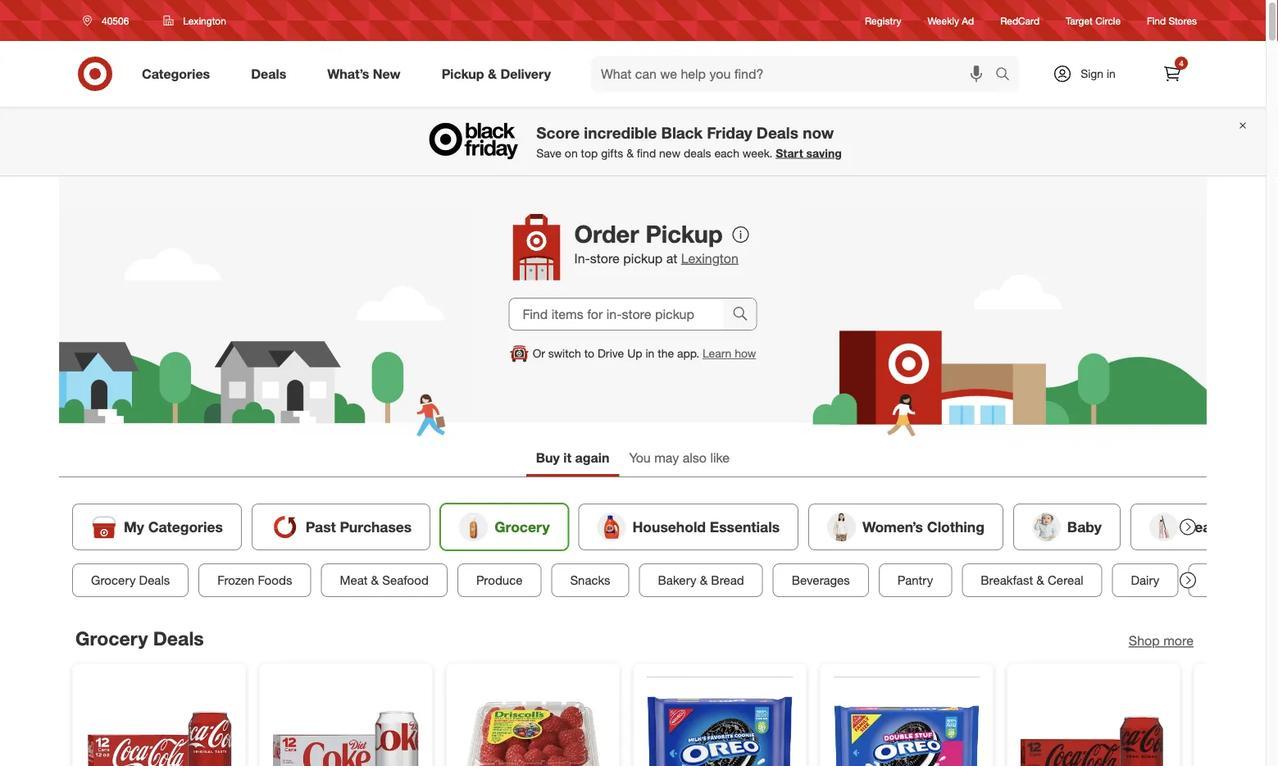 Task type: vqa. For each thing, say whether or not it's contained in the screenshot.
& inside the Score incredible Black Friday Deals now Save on top gifts & find new deals each week. Start saving
yes



Task type: describe. For each thing, give the bounding box(es) containing it.
saving
[[807, 146, 842, 160]]

1 horizontal spatial in
[[1107, 66, 1116, 81]]

& for breakfast & cereal
[[1037, 572, 1045, 588]]

redcard
[[1001, 14, 1040, 27]]

on
[[565, 146, 578, 160]]

grocery deals inside "button"
[[91, 572, 170, 588]]

switch
[[549, 346, 581, 360]]

also
[[683, 450, 707, 466]]

& for bakery & bread
[[700, 572, 708, 588]]

like
[[711, 450, 730, 466]]

up
[[628, 346, 643, 360]]

circle
[[1096, 14, 1121, 27]]

weekly ad link
[[928, 13, 975, 28]]

score incredible black friday deals now save on top gifts & find new deals each week. start saving
[[537, 123, 842, 160]]

search button
[[988, 56, 1028, 95]]

week.
[[743, 146, 773, 160]]

clothing
[[927, 518, 985, 535]]

order pickup
[[575, 219, 723, 248]]

pickup & delivery
[[442, 66, 551, 82]]

women's clothing button
[[809, 503, 1004, 550]]

delivery
[[501, 66, 551, 82]]

produce
[[476, 572, 523, 588]]

or
[[533, 346, 545, 360]]

dairy button
[[1113, 563, 1179, 597]]

bread
[[711, 572, 744, 588]]

baby
[[1068, 518, 1102, 535]]

incredible
[[584, 123, 657, 142]]

essentials
[[710, 518, 780, 535]]

1 vertical spatial pickup
[[646, 219, 723, 248]]

snacks
[[570, 572, 611, 588]]

sign in
[[1081, 66, 1116, 81]]

0 vertical spatial pickup
[[442, 66, 484, 82]]

baby button
[[1014, 503, 1121, 550]]

household
[[633, 518, 706, 535]]

deals link
[[237, 56, 307, 92]]

grocery deals button
[[72, 563, 189, 597]]

now
[[803, 123, 834, 142]]

sign in link
[[1039, 56, 1142, 92]]

again
[[575, 450, 610, 466]]

foods
[[258, 572, 292, 588]]

registry link
[[865, 13, 902, 28]]

search
[[988, 67, 1028, 83]]

or switch to drive up in the app. learn how
[[533, 346, 756, 360]]

top
[[581, 146, 598, 160]]

women's
[[863, 518, 923, 535]]

target
[[1066, 14, 1093, 27]]

shop more button
[[1129, 631, 1194, 650]]

buy it again link
[[526, 442, 620, 476]]

store
[[590, 250, 620, 266]]

pantry
[[898, 572, 934, 588]]

gifts
[[601, 146, 624, 160]]

deals inside score incredible black friday deals now save on top gifts & find new deals each week. start saving
[[757, 123, 799, 142]]

find
[[1147, 14, 1166, 27]]

4 link
[[1155, 56, 1191, 92]]

more
[[1164, 633, 1194, 649]]

40506
[[102, 14, 129, 27]]

find stores
[[1147, 14, 1197, 27]]

Find items for in-store pickup search field
[[510, 299, 724, 330]]

beverages button
[[773, 563, 869, 597]]

redcard link
[[1001, 13, 1040, 28]]

pickup & delivery link
[[428, 56, 572, 92]]

in-
[[575, 250, 590, 266]]

seafood
[[382, 572, 429, 588]]

my
[[124, 518, 144, 535]]

women's clothing
[[863, 518, 985, 535]]

& for meat & seafood
[[371, 572, 379, 588]]

learn how button
[[703, 345, 756, 362]]

order
[[575, 219, 639, 248]]

lexington inside dropdown button
[[183, 14, 226, 27]]

shop
[[1129, 633, 1160, 649]]

save
[[537, 146, 562, 160]]

pickup
[[624, 250, 663, 266]]

what's
[[327, 66, 369, 82]]

household essentials
[[633, 518, 780, 535]]

1 vertical spatial in
[[646, 346, 655, 360]]

stores
[[1169, 14, 1197, 27]]

beverages
[[792, 572, 850, 588]]

deals inside "button"
[[139, 572, 170, 588]]

it
[[564, 450, 572, 466]]

frozen foods
[[218, 572, 292, 588]]

friday
[[707, 123, 753, 142]]

beauty button
[[1131, 503, 1252, 550]]

buy
[[536, 450, 560, 466]]

household essentials button
[[579, 503, 799, 550]]

in-store pickup at lexington
[[575, 250, 739, 266]]

registry
[[865, 14, 902, 27]]

frozen foods button
[[199, 563, 311, 597]]



Task type: locate. For each thing, give the bounding box(es) containing it.
score
[[537, 123, 580, 142]]

deals down my categories button
[[139, 572, 170, 588]]

categories link
[[128, 56, 231, 92]]

breakfast
[[981, 572, 1033, 588]]

breakfast & cereal button
[[962, 563, 1103, 597]]

bakery & bread button
[[639, 563, 763, 597]]

grocery deals down my
[[91, 572, 170, 588]]

purchases
[[340, 518, 412, 535]]

grocery inside button
[[495, 518, 550, 535]]

produce button
[[458, 563, 542, 597]]

&
[[488, 66, 497, 82], [627, 146, 634, 160], [371, 572, 379, 588], [700, 572, 708, 588], [1037, 572, 1045, 588]]

1 vertical spatial lexington
[[681, 250, 739, 266]]

in right sign
[[1107, 66, 1116, 81]]

weekly
[[928, 14, 960, 27]]

& left bread
[[700, 572, 708, 588]]

sign
[[1081, 66, 1104, 81]]

ad
[[962, 14, 975, 27]]

black
[[662, 123, 703, 142]]

grocery up produce in the bottom of the page
[[495, 518, 550, 535]]

raspberries - 6oz image
[[460, 677, 606, 766], [460, 677, 606, 766]]

beauty
[[1185, 518, 1233, 535]]

past
[[306, 518, 336, 535]]

target circle
[[1066, 14, 1121, 27]]

what's new
[[327, 66, 401, 82]]

& inside pickup & delivery link
[[488, 66, 497, 82]]

in right up
[[646, 346, 655, 360]]

& inside bakery & bread button
[[700, 572, 708, 588]]

0 vertical spatial grocery deals
[[91, 572, 170, 588]]

deals left what's
[[251, 66, 286, 82]]

meat & seafood button
[[321, 563, 448, 597]]

lexington button
[[153, 6, 237, 35]]

0 vertical spatial grocery
[[495, 518, 550, 535]]

& inside score incredible black friday deals now save on top gifts & find new deals each week. start saving
[[627, 146, 634, 160]]

dairy
[[1131, 572, 1160, 588]]

find stores link
[[1147, 13, 1197, 28]]

& inside breakfast & cereal button
[[1037, 572, 1045, 588]]

0 horizontal spatial in
[[646, 346, 655, 360]]

how
[[735, 346, 756, 360]]

What can we help you find? suggestions appear below search field
[[591, 56, 1000, 92]]

0 vertical spatial in
[[1107, 66, 1116, 81]]

coca-cola - 12pk/12 fl oz cans image
[[86, 677, 232, 766], [86, 677, 232, 766]]

snacks button
[[551, 563, 630, 597]]

grocery down grocery deals "button"
[[75, 626, 148, 649]]

& for pickup & delivery
[[488, 66, 497, 82]]

past purchases button
[[252, 503, 431, 550]]

pickup
[[442, 66, 484, 82], [646, 219, 723, 248]]

buy it again
[[536, 450, 610, 466]]

grocery inside "button"
[[91, 572, 136, 588]]

grocery deals down grocery deals "button"
[[75, 626, 204, 649]]

to
[[585, 346, 595, 360]]

you may also like
[[629, 450, 730, 466]]

new
[[373, 66, 401, 82]]

0 vertical spatial categories
[[142, 66, 210, 82]]

find
[[637, 146, 656, 160]]

you may also like link
[[620, 442, 740, 476]]

bakery & bread
[[658, 572, 744, 588]]

deals up the start
[[757, 123, 799, 142]]

past purchases
[[306, 518, 412, 535]]

bakery
[[658, 572, 697, 588]]

app.
[[677, 346, 700, 360]]

& inside meat & seafood "button"
[[371, 572, 379, 588]]

start
[[776, 146, 803, 160]]

deals
[[684, 146, 712, 160]]

grocery button
[[441, 503, 569, 550]]

categories right my
[[148, 518, 223, 535]]

frozen
[[218, 572, 255, 588]]

lexington up categories link
[[183, 14, 226, 27]]

diet coke - 12pk/12 fl oz cans image
[[273, 677, 419, 766], [273, 677, 419, 766]]

my categories button
[[72, 503, 242, 550]]

0 horizontal spatial pickup
[[442, 66, 484, 82]]

40506 button
[[72, 6, 146, 35]]

cereal
[[1048, 572, 1084, 588]]

grocery deals
[[91, 572, 170, 588], [75, 626, 204, 649]]

categories inside button
[[148, 518, 223, 535]]

1 horizontal spatial lexington
[[681, 250, 739, 266]]

coca-cola zero sugar - 12pk/12 fl oz cans image
[[1021, 677, 1167, 766], [1021, 677, 1167, 766]]

deals down grocery deals "button"
[[153, 626, 204, 649]]

categories down lexington dropdown button
[[142, 66, 210, 82]]

the
[[658, 346, 674, 360]]

my categories
[[124, 518, 223, 535]]

new
[[659, 146, 681, 160]]

meat
[[340, 572, 368, 588]]

1 vertical spatial grocery deals
[[75, 626, 204, 649]]

& left 'find'
[[627, 146, 634, 160]]

1 vertical spatial categories
[[148, 518, 223, 535]]

pickup up at in the top right of the page
[[646, 219, 723, 248]]

pantry button
[[879, 563, 952, 597]]

grocery down my
[[91, 572, 136, 588]]

oreo chocolate sandwich cookies image
[[647, 677, 793, 766], [647, 677, 793, 766]]

at
[[667, 250, 678, 266]]

& left cereal
[[1037, 572, 1045, 588]]

you
[[629, 450, 651, 466]]

each
[[715, 146, 740, 160]]

& right meat
[[371, 572, 379, 588]]

target circle link
[[1066, 13, 1121, 28]]

& left delivery
[[488, 66, 497, 82]]

1 horizontal spatial pickup
[[646, 219, 723, 248]]

grocery
[[495, 518, 550, 535], [91, 572, 136, 588], [75, 626, 148, 649]]

meat & seafood
[[340, 572, 429, 588]]

oreo double stuf chocolate sandwich cookies image
[[834, 677, 980, 766], [834, 677, 980, 766]]

breakfast & cereal
[[981, 572, 1084, 588]]

lexington right at in the top right of the page
[[681, 250, 739, 266]]

1 vertical spatial grocery
[[91, 572, 136, 588]]

0 vertical spatial lexington
[[183, 14, 226, 27]]

2 vertical spatial grocery
[[75, 626, 148, 649]]

0 horizontal spatial lexington
[[183, 14, 226, 27]]

deals
[[251, 66, 286, 82], [757, 123, 799, 142], [139, 572, 170, 588], [153, 626, 204, 649]]

pickup left delivery
[[442, 66, 484, 82]]



